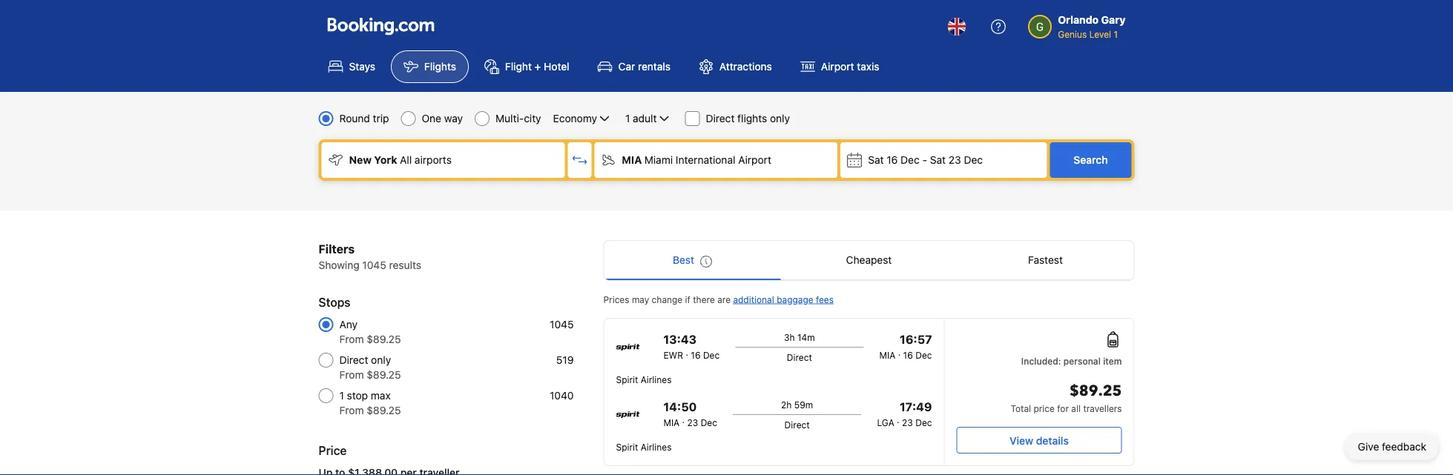 Task type: vqa. For each thing, say whether or not it's contained in the screenshot.
the flights homepage image
no



Task type: describe. For each thing, give the bounding box(es) containing it.
one
[[422, 112, 442, 125]]

trip
[[373, 112, 389, 125]]

one way
[[422, 112, 463, 125]]

additional
[[733, 295, 775, 305]]

showing
[[319, 259, 360, 272]]

0 horizontal spatial airport
[[738, 154, 772, 166]]

prices may change if there are additional baggage fees
[[604, 295, 834, 305]]

new
[[349, 154, 372, 166]]

there
[[693, 295, 715, 305]]

519
[[556, 354, 574, 367]]

direct left flights
[[706, 112, 735, 125]]

$89.25 inside 1 stop max from $89.25
[[367, 405, 401, 417]]

stays
[[349, 60, 375, 73]]

fastest button
[[958, 241, 1134, 280]]

stays link
[[316, 50, 388, 83]]

orlando gary genius level 1
[[1058, 14, 1126, 39]]

-
[[923, 154, 928, 166]]

give
[[1358, 441, 1380, 453]]

orlando
[[1058, 14, 1099, 26]]

from inside 1 stop max from $89.25
[[339, 405, 364, 417]]

flight + hotel
[[505, 60, 570, 73]]

17:49 lga . 23 dec
[[877, 400, 932, 428]]

airport taxis
[[821, 60, 880, 73]]

23 inside dropdown button
[[949, 154, 962, 166]]

search
[[1074, 154, 1108, 166]]

direct only from $89.25
[[339, 354, 401, 381]]

14:50
[[664, 400, 697, 414]]

may
[[632, 295, 649, 305]]

view details
[[1010, 435, 1069, 447]]

14m
[[798, 332, 815, 343]]

dec for 14:50
[[701, 418, 718, 428]]

fees
[[816, 295, 834, 305]]

fastest
[[1029, 254, 1063, 266]]

airport taxis link
[[788, 50, 892, 83]]

view
[[1010, 435, 1034, 447]]

multi-city
[[496, 112, 541, 125]]

price
[[319, 444, 347, 458]]

car
[[619, 60, 635, 73]]

sat 16 dec - sat 23 dec
[[868, 154, 983, 166]]

ewr
[[664, 350, 683, 361]]

round
[[339, 112, 370, 125]]

personal
[[1064, 356, 1101, 367]]

additional baggage fees link
[[733, 295, 834, 305]]

genius
[[1058, 29, 1087, 39]]

search button
[[1050, 142, 1132, 178]]

view details button
[[957, 427, 1122, 454]]

13:43 ewr . 16 dec
[[664, 333, 720, 361]]

direct down 3h 14m
[[787, 352, 812, 363]]

2h 59m
[[781, 400, 813, 410]]

multi-
[[496, 112, 524, 125]]

1 for 1 stop max from $89.25
[[339, 390, 344, 402]]

from inside "direct only from $89.25"
[[339, 369, 364, 381]]

direct inside "direct only from $89.25"
[[339, 354, 368, 367]]

16:57 mia . 16 dec
[[880, 333, 932, 361]]

included: personal item
[[1022, 356, 1122, 367]]

cheapest button
[[781, 241, 958, 280]]

1 stop max from $89.25
[[339, 390, 401, 417]]

stop
[[347, 390, 368, 402]]

attractions
[[720, 60, 772, 73]]

dec for 13:43
[[703, 350, 720, 361]]

all
[[1072, 404, 1081, 414]]

car rentals
[[619, 60, 671, 73]]

filters
[[319, 242, 355, 256]]

all
[[400, 154, 412, 166]]

+
[[535, 60, 541, 73]]

cheapest
[[846, 254, 892, 266]]

are
[[718, 295, 731, 305]]

2 sat from the left
[[930, 154, 946, 166]]

details
[[1036, 435, 1069, 447]]

tab list containing best
[[604, 241, 1134, 281]]

price
[[1034, 404, 1055, 414]]

1 vertical spatial 1045
[[550, 319, 574, 331]]

$89.25 inside 'any from $89.25'
[[367, 334, 401, 346]]

16 for 16:57
[[904, 350, 913, 361]]

17:49
[[900, 400, 932, 414]]

airports
[[415, 154, 452, 166]]

2 airlines from the top
[[641, 442, 672, 453]]

dec for 17:49
[[916, 418, 932, 428]]

best image
[[700, 256, 712, 268]]

. for 16:57
[[898, 347, 901, 358]]

gary
[[1102, 14, 1126, 26]]



Task type: locate. For each thing, give the bounding box(es) containing it.
international
[[676, 154, 736, 166]]

dec inside 13:43 ewr . 16 dec
[[703, 350, 720, 361]]

taxis
[[857, 60, 880, 73]]

3h 14m
[[784, 332, 815, 343]]

any
[[339, 319, 358, 331]]

1 horizontal spatial 1045
[[550, 319, 574, 331]]

2 horizontal spatial 1
[[1114, 29, 1118, 39]]

$89.25 total price for all travellers
[[1011, 381, 1122, 414]]

1040
[[550, 390, 574, 402]]

1045 inside filters showing 1045 results
[[362, 259, 386, 272]]

feedback
[[1383, 441, 1427, 453]]

1
[[1114, 29, 1118, 39], [626, 112, 630, 125], [339, 390, 344, 402]]

any from $89.25
[[339, 319, 401, 346]]

spirit airlines
[[616, 375, 672, 385], [616, 442, 672, 453]]

mia left miami
[[622, 154, 642, 166]]

. down 14:50
[[682, 415, 685, 425]]

2 spirit airlines from the top
[[616, 442, 672, 453]]

0 horizontal spatial 23
[[688, 418, 698, 428]]

from
[[339, 334, 364, 346], [339, 369, 364, 381], [339, 405, 364, 417]]

23 inside 14:50 mia . 23 dec
[[688, 418, 698, 428]]

direct down 'any from $89.25'
[[339, 354, 368, 367]]

best
[[673, 254, 695, 266]]

. for 13:43
[[686, 347, 689, 358]]

0 vertical spatial from
[[339, 334, 364, 346]]

city
[[524, 112, 541, 125]]

1 vertical spatial spirit
[[616, 442, 638, 453]]

1 vertical spatial airlines
[[641, 442, 672, 453]]

mia inside 16:57 mia . 16 dec
[[880, 350, 896, 361]]

if
[[685, 295, 691, 305]]

16 down 16:57 on the right bottom
[[904, 350, 913, 361]]

airlines down 14:50
[[641, 442, 672, 453]]

. right lga
[[897, 415, 900, 425]]

spirit
[[616, 375, 638, 385], [616, 442, 638, 453]]

1 horizontal spatial 23
[[902, 418, 913, 428]]

airport left taxis
[[821, 60, 854, 73]]

1045 left results
[[362, 259, 386, 272]]

2 vertical spatial mia
[[664, 418, 680, 428]]

results
[[389, 259, 421, 272]]

1 airlines from the top
[[641, 375, 672, 385]]

1 vertical spatial mia
[[880, 350, 896, 361]]

0 vertical spatial 1
[[1114, 29, 1118, 39]]

0 horizontal spatial 1045
[[362, 259, 386, 272]]

1 inside 1 stop max from $89.25
[[339, 390, 344, 402]]

from down any
[[339, 334, 364, 346]]

1 sat from the left
[[868, 154, 884, 166]]

mia
[[622, 154, 642, 166], [880, 350, 896, 361], [664, 418, 680, 428]]

16 for 13:43
[[691, 350, 701, 361]]

attractions link
[[686, 50, 785, 83]]

only right flights
[[770, 112, 790, 125]]

0 horizontal spatial sat
[[868, 154, 884, 166]]

booking.com logo image
[[328, 17, 434, 35], [328, 17, 434, 35]]

mia for 14:50
[[664, 418, 680, 428]]

13:43
[[664, 333, 697, 347]]

change
[[652, 295, 683, 305]]

best button
[[604, 241, 781, 280]]

$89.25 up "direct only from $89.25"
[[367, 334, 401, 346]]

1 from from the top
[[339, 334, 364, 346]]

adult
[[633, 112, 657, 125]]

0 horizontal spatial only
[[371, 354, 391, 367]]

flights link
[[391, 50, 469, 83]]

dec inside 17:49 lga . 23 dec
[[916, 418, 932, 428]]

0 vertical spatial 1045
[[362, 259, 386, 272]]

14:50 mia . 23 dec
[[664, 400, 718, 428]]

spirit airlines down ewr
[[616, 375, 672, 385]]

16 inside 13:43 ewr . 16 dec
[[691, 350, 701, 361]]

2 horizontal spatial 16
[[904, 350, 913, 361]]

0 vertical spatial airport
[[821, 60, 854, 73]]

direct down 2h 59m
[[785, 420, 810, 430]]

rentals
[[638, 60, 671, 73]]

2 vertical spatial from
[[339, 405, 364, 417]]

flight
[[505, 60, 532, 73]]

max
[[371, 390, 391, 402]]

0 vertical spatial spirit airlines
[[616, 375, 672, 385]]

1 horizontal spatial 1
[[626, 112, 630, 125]]

level
[[1090, 29, 1112, 39]]

1 horizontal spatial sat
[[930, 154, 946, 166]]

. inside 14:50 mia . 23 dec
[[682, 415, 685, 425]]

1 vertical spatial from
[[339, 369, 364, 381]]

2h
[[781, 400, 792, 410]]

16:57
[[900, 333, 932, 347]]

dec inside 16:57 mia . 16 dec
[[916, 350, 932, 361]]

1 spirit airlines from the top
[[616, 375, 672, 385]]

tab list
[[604, 241, 1134, 281]]

miami
[[645, 154, 673, 166]]

give feedback
[[1358, 441, 1427, 453]]

1 horizontal spatial 16
[[887, 154, 898, 166]]

. inside 16:57 mia . 16 dec
[[898, 347, 901, 358]]

. for 17:49
[[897, 415, 900, 425]]

2 from from the top
[[339, 369, 364, 381]]

for
[[1058, 404, 1069, 414]]

23 for 17:49
[[902, 418, 913, 428]]

. right ewr
[[686, 347, 689, 358]]

included:
[[1022, 356, 1062, 367]]

dec for 16:57
[[916, 350, 932, 361]]

airport
[[821, 60, 854, 73], [738, 154, 772, 166]]

hotel
[[544, 60, 570, 73]]

1 inside popup button
[[626, 112, 630, 125]]

give feedback button
[[1347, 434, 1439, 461]]

york
[[374, 154, 397, 166]]

flights
[[424, 60, 456, 73]]

2 horizontal spatial 23
[[949, 154, 962, 166]]

total
[[1011, 404, 1031, 414]]

1 down gary
[[1114, 29, 1118, 39]]

spirit airlines down 14:50
[[616, 442, 672, 453]]

airlines down ewr
[[641, 375, 672, 385]]

0 horizontal spatial mia
[[622, 154, 642, 166]]

3h
[[784, 332, 795, 343]]

filters showing 1045 results
[[319, 242, 421, 272]]

0 vertical spatial spirit
[[616, 375, 638, 385]]

sat 16 dec - sat 23 dec button
[[841, 142, 1047, 178]]

0 vertical spatial airlines
[[641, 375, 672, 385]]

.
[[686, 347, 689, 358], [898, 347, 901, 358], [682, 415, 685, 425], [897, 415, 900, 425]]

only
[[770, 112, 790, 125], [371, 354, 391, 367]]

23 for 14:50
[[688, 418, 698, 428]]

from inside 'any from $89.25'
[[339, 334, 364, 346]]

1 vertical spatial airport
[[738, 154, 772, 166]]

way
[[444, 112, 463, 125]]

1 for 1 adult
[[626, 112, 630, 125]]

. inside 17:49 lga . 23 dec
[[897, 415, 900, 425]]

16 down 13:43
[[691, 350, 701, 361]]

only inside "direct only from $89.25"
[[371, 354, 391, 367]]

$89.25
[[367, 334, 401, 346], [367, 369, 401, 381], [1070, 381, 1122, 402], [367, 405, 401, 417]]

sat right -
[[930, 154, 946, 166]]

mia up 17:49 lga . 23 dec
[[880, 350, 896, 361]]

airport down flights
[[738, 154, 772, 166]]

$89.25 down max
[[367, 405, 401, 417]]

16 inside sat 16 dec - sat 23 dec dropdown button
[[887, 154, 898, 166]]

1 vertical spatial spirit airlines
[[616, 442, 672, 453]]

1 left stop
[[339, 390, 344, 402]]

dec inside 14:50 mia . 23 dec
[[701, 418, 718, 428]]

1 vertical spatial 1
[[626, 112, 630, 125]]

16
[[887, 154, 898, 166], [691, 350, 701, 361], [904, 350, 913, 361]]

lga
[[877, 418, 895, 428]]

2 spirit from the top
[[616, 442, 638, 453]]

car rentals link
[[585, 50, 683, 83]]

1 vertical spatial only
[[371, 354, 391, 367]]

from up stop
[[339, 369, 364, 381]]

from down stop
[[339, 405, 364, 417]]

23
[[949, 154, 962, 166], [688, 418, 698, 428], [902, 418, 913, 428]]

1 spirit from the top
[[616, 375, 638, 385]]

2 horizontal spatial mia
[[880, 350, 896, 361]]

. for 14:50
[[682, 415, 685, 425]]

23 right -
[[949, 154, 962, 166]]

23 inside 17:49 lga . 23 dec
[[902, 418, 913, 428]]

1 left adult
[[626, 112, 630, 125]]

flight + hotel link
[[472, 50, 582, 83]]

stops
[[319, 296, 351, 310]]

16 inside 16:57 mia . 16 dec
[[904, 350, 913, 361]]

$89.25 up travellers
[[1070, 381, 1122, 402]]

0 vertical spatial only
[[770, 112, 790, 125]]

mia for 16:57
[[880, 350, 896, 361]]

1 inside orlando gary genius level 1
[[1114, 29, 1118, 39]]

economy
[[553, 112, 597, 125]]

23 down 17:49
[[902, 418, 913, 428]]

direct flights only
[[706, 112, 790, 125]]

mia inside 14:50 mia . 23 dec
[[664, 418, 680, 428]]

23 down 14:50
[[688, 418, 698, 428]]

1 horizontal spatial airport
[[821, 60, 854, 73]]

1 horizontal spatial only
[[770, 112, 790, 125]]

$89.25 inside $89.25 total price for all travellers
[[1070, 381, 1122, 402]]

sat left -
[[868, 154, 884, 166]]

1045 up 519
[[550, 319, 574, 331]]

1 adult button
[[624, 110, 673, 128]]

$89.25 inside "direct only from $89.25"
[[367, 369, 401, 381]]

flights
[[738, 112, 767, 125]]

1045
[[362, 259, 386, 272], [550, 319, 574, 331]]

. inside 13:43 ewr . 16 dec
[[686, 347, 689, 358]]

best image
[[700, 256, 712, 268]]

item
[[1104, 356, 1122, 367]]

only down 'any from $89.25'
[[371, 354, 391, 367]]

0 horizontal spatial 16
[[691, 350, 701, 361]]

3 from from the top
[[339, 405, 364, 417]]

$89.25 up max
[[367, 369, 401, 381]]

. down 16:57 on the right bottom
[[898, 347, 901, 358]]

new york all airports
[[349, 154, 452, 166]]

16 left -
[[887, 154, 898, 166]]

prices
[[604, 295, 630, 305]]

mia down 14:50
[[664, 418, 680, 428]]

mia miami international airport
[[622, 154, 772, 166]]

2 vertical spatial 1
[[339, 390, 344, 402]]

1 horizontal spatial mia
[[664, 418, 680, 428]]

59m
[[795, 400, 813, 410]]

travellers
[[1084, 404, 1122, 414]]

0 horizontal spatial 1
[[339, 390, 344, 402]]

0 vertical spatial mia
[[622, 154, 642, 166]]



